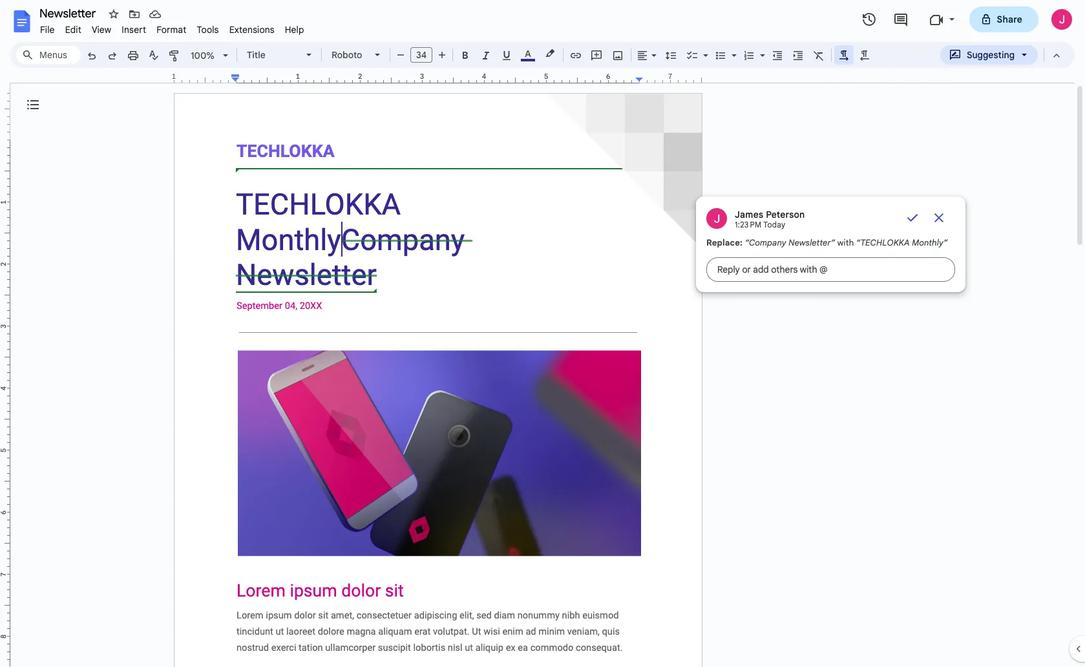 Task type: describe. For each thing, give the bounding box(es) containing it.
Menus field
[[16, 46, 81, 64]]

Font size field
[[410, 47, 438, 63]]

today
[[764, 220, 786, 229]]

application containing share
[[0, 0, 1085, 667]]

view
[[92, 24, 111, 36]]

file
[[40, 24, 55, 36]]

insert
[[122, 24, 146, 36]]

edit menu item
[[60, 22, 87, 37]]

menu bar inside menu bar banner
[[35, 17, 309, 38]]

james peterson list
[[696, 197, 966, 292]]

right margin image
[[636, 73, 701, 83]]

help
[[285, 24, 304, 36]]

text color image
[[521, 46, 535, 61]]

monthly"
[[912, 237, 948, 248]]

tools
[[197, 24, 219, 36]]

main toolbar
[[80, 0, 875, 367]]

font list. roboto selected. option
[[332, 46, 367, 64]]

mode and view toolbar
[[940, 42, 1067, 68]]

suggesting button
[[941, 45, 1038, 65]]

1
[[172, 72, 176, 81]]

Star checkbox
[[105, 5, 123, 23]]

Rename text field
[[35, 5, 103, 21]]

view menu item
[[87, 22, 117, 37]]

format menu item
[[151, 22, 192, 37]]

insert image image
[[611, 46, 625, 64]]

james peterson image
[[707, 208, 727, 229]]



Task type: vqa. For each thing, say whether or not it's contained in the screenshot.
Cancel button
no



Task type: locate. For each thing, give the bounding box(es) containing it.
line & paragraph spacing image
[[664, 46, 678, 64]]

replace: "company newsletter" with "techlokka monthly"
[[707, 237, 948, 248]]

menu bar
[[35, 17, 309, 38]]

extensions
[[229, 24, 275, 36]]

newsletter"
[[789, 237, 835, 248]]

menu bar banner
[[0, 0, 1085, 667]]

james
[[735, 209, 764, 220]]

roboto
[[332, 49, 362, 61]]

"techlokka
[[856, 237, 910, 248]]

format
[[157, 24, 186, 36]]

menu bar containing file
[[35, 17, 309, 38]]

1:23 pm
[[735, 220, 762, 229]]

with
[[838, 237, 854, 248]]

Zoom text field
[[187, 47, 218, 65]]

insert menu item
[[117, 22, 151, 37]]

styles list. title selected. option
[[247, 46, 299, 64]]

"company
[[745, 237, 787, 248]]

replace:
[[707, 237, 743, 248]]

share button
[[969, 6, 1039, 32]]

share
[[997, 14, 1023, 25]]

help menu item
[[280, 22, 309, 37]]

highlight color image
[[543, 46, 557, 61]]

top margin image
[[0, 94, 10, 144]]

edit
[[65, 24, 81, 36]]

application
[[0, 0, 1085, 667]]

peterson
[[766, 209, 805, 220]]

Reply field
[[707, 257, 955, 282]]

extensions menu item
[[224, 22, 280, 37]]

suggesting
[[967, 49, 1015, 61]]

file menu item
[[35, 22, 60, 37]]

Font size text field
[[411, 47, 432, 63]]

Zoom field
[[186, 46, 234, 65]]

james peterson 1:23 pm today
[[735, 209, 805, 229]]

title
[[247, 49, 265, 61]]

left margin image
[[175, 73, 240, 83]]

tools menu item
[[192, 22, 224, 37]]



